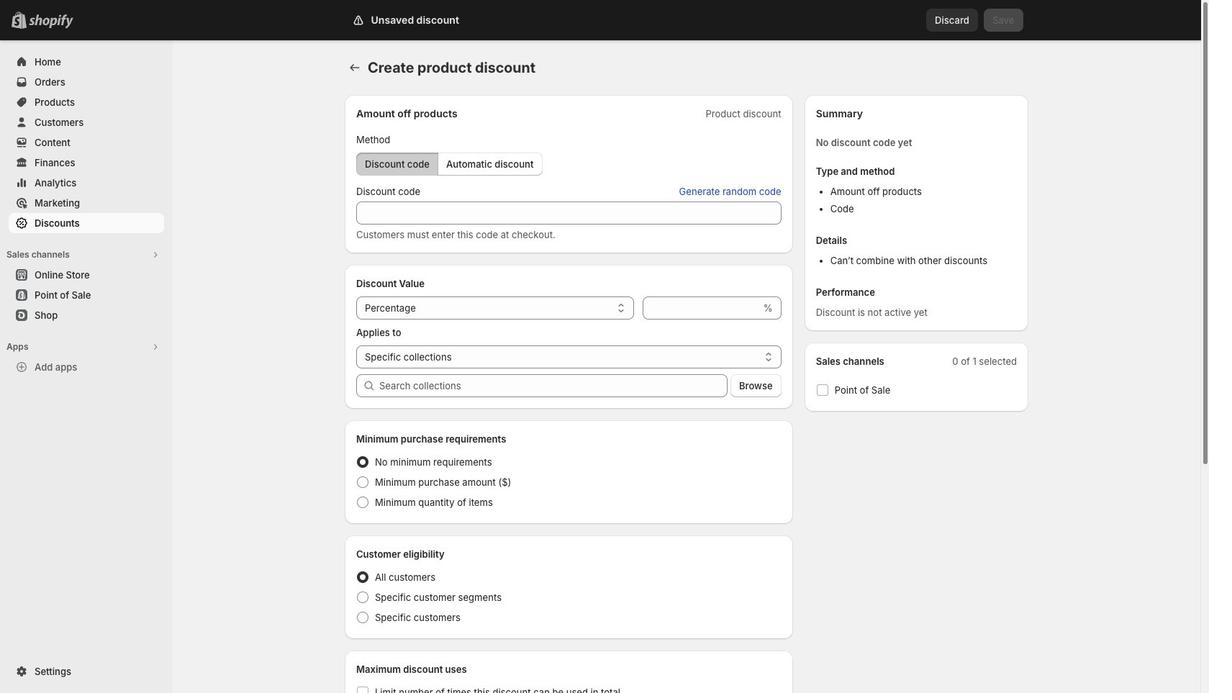 Task type: locate. For each thing, give the bounding box(es) containing it.
None text field
[[356, 202, 782, 225]]



Task type: describe. For each thing, give the bounding box(es) containing it.
shopify image
[[32, 14, 76, 29]]

Search collections text field
[[379, 374, 728, 398]]



Task type: vqa. For each thing, say whether or not it's contained in the screenshot.
Search collections text box
yes



